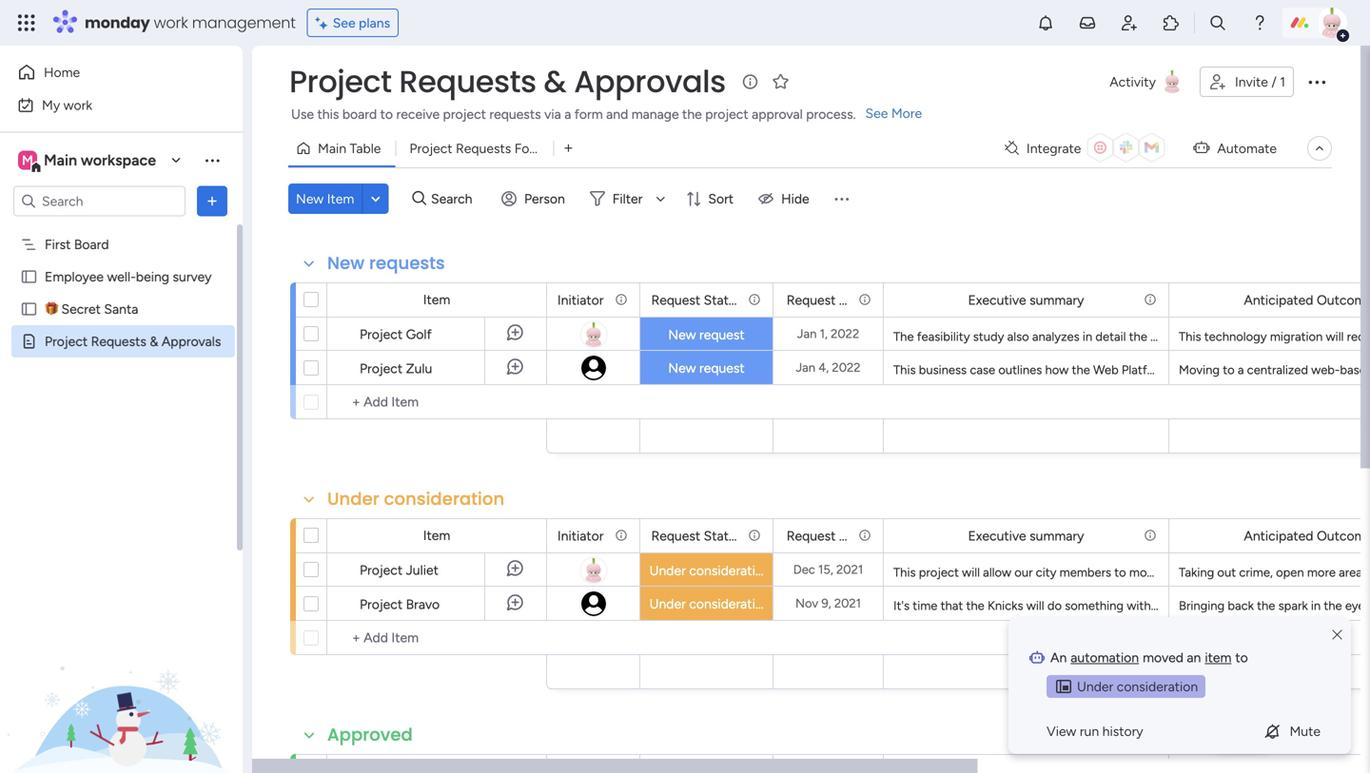 Task type: describe. For each thing, give the bounding box(es) containing it.
to inside use this board to receive project requests via a form and manage the project approval process. see more
[[380, 106, 393, 122]]

moved
[[1143, 650, 1184, 666]]

collapse board header image
[[1313, 141, 1328, 156]]

approval
[[752, 106, 803, 122]]

show board description image
[[739, 72, 762, 91]]

approved
[[327, 723, 413, 748]]

plans
[[359, 15, 390, 31]]

under inside field
[[327, 487, 380, 512]]

project up this
[[289, 60, 392, 103]]

Search in workspace field
[[40, 190, 159, 212]]

lottie animation image
[[0, 582, 243, 774]]

search everything image
[[1209, 13, 1228, 32]]

knicks
[[988, 599, 1024, 614]]

more
[[1308, 565, 1336, 581]]

Search field
[[426, 186, 484, 212]]

sort
[[709, 191, 734, 207]]

home button
[[11, 57, 205, 88]]

employee
[[45, 269, 104, 285]]

process.
[[807, 106, 856, 122]]

use
[[291, 106, 314, 122]]

do
[[1048, 599, 1062, 614]]

1 horizontal spatial project requests & approvals
[[289, 60, 726, 103]]

2 vertical spatial requests
[[91, 334, 146, 350]]

manage
[[632, 106, 679, 122]]

invite members image
[[1120, 13, 1139, 32]]

out
[[1218, 565, 1237, 581]]

add to favorites image
[[772, 72, 791, 91]]

the right the that
[[967, 599, 985, 614]]

with
[[1127, 599, 1151, 614]]

taking out crime, open more areas 
[[1179, 565, 1371, 581]]

will
[[1027, 599, 1045, 614]]

run
[[1080, 724, 1100, 740]]

home
[[44, 64, 80, 80]]

workspace
[[81, 151, 156, 169]]

project down the 🎁
[[45, 334, 88, 350]]

under consideration inside field
[[327, 487, 505, 512]]

juliet
[[406, 563, 439, 579]]

project left juliet
[[360, 563, 403, 579]]

monday
[[85, 12, 150, 33]]

person button
[[494, 184, 577, 214]]

see more link
[[864, 104, 925, 123]]

ruby anderson image
[[1318, 8, 1348, 38]]

1
[[1281, 74, 1286, 90]]

project requests form
[[410, 140, 546, 157]]

new for new requests
[[327, 251, 365, 276]]

first
[[45, 237, 71, 253]]

the right in at the bottom of page
[[1324, 599, 1343, 614]]

bringing
[[1179, 599, 1225, 614]]

1 vertical spatial project requests & approvals
[[45, 334, 221, 350]]

my work button
[[11, 90, 205, 120]]

automate
[[1218, 140, 1278, 157]]

view run history button
[[1040, 721, 1152, 743]]

requests for project requests form button
[[456, 140, 511, 157]]

filter button
[[582, 184, 672, 214]]

the right back at right bottom
[[1258, 599, 1276, 614]]

main table
[[318, 140, 381, 157]]

santa
[[104, 301, 138, 317]]

management
[[192, 12, 296, 33]]

1 vertical spatial item
[[423, 528, 451, 544]]

see plans
[[333, 15, 390, 31]]

hide
[[782, 191, 810, 207]]

see inside button
[[333, 15, 356, 31]]

m
[[22, 152, 33, 168]]

monday work management
[[85, 12, 296, 33]]

well-
[[107, 269, 136, 285]]

under inside dropdown button
[[1078, 679, 1114, 695]]

consideration inside dropdown button
[[1117, 679, 1199, 695]]

🎁 secret santa
[[45, 301, 138, 317]]

activity
[[1110, 74, 1157, 90]]

my
[[42, 97, 60, 113]]

this
[[317, 106, 339, 122]]

it's
[[894, 599, 910, 614]]

under consideration inside dropdown button
[[1078, 679, 1199, 695]]

history
[[1103, 724, 1144, 740]]

an
[[1187, 650, 1202, 666]]

form
[[515, 140, 546, 157]]

form
[[575, 106, 603, 122]]

0 horizontal spatial options image
[[203, 192, 222, 211]]

a
[[565, 106, 571, 122]]

notifications image
[[1037, 13, 1056, 32]]

view run history
[[1047, 724, 1144, 740]]

integrate
[[1027, 140, 1082, 157]]

menu image
[[833, 189, 852, 208]]

autopilot image
[[1194, 135, 1210, 160]]

new item
[[296, 191, 354, 207]]

see inside use this board to receive project requests via a form and manage the project approval process. see more
[[866, 105, 889, 121]]

use this board to receive project requests via a form and manage the project approval process. see more
[[291, 105, 923, 122]]

that
[[941, 599, 964, 614]]



Task type: vqa. For each thing, say whether or not it's contained in the screenshot.
FILTER
yes



Task type: locate. For each thing, give the bounding box(es) containing it.
taking
[[1179, 565, 1215, 581]]

areas
[[1340, 565, 1369, 581]]

via
[[545, 106, 561, 122]]

work right monday
[[154, 12, 188, 33]]

project
[[289, 60, 392, 103], [410, 140, 453, 157], [45, 334, 88, 350], [360, 563, 403, 579]]

approvals down survey
[[162, 334, 221, 350]]

under up project juliet
[[327, 487, 380, 512]]

consideration up juliet
[[384, 487, 505, 512]]

public board image for employee well-being survey
[[20, 268, 38, 286]]

2 project from the left
[[706, 106, 749, 122]]

item
[[327, 191, 354, 207], [423, 528, 451, 544]]

and
[[607, 106, 629, 122]]

first board
[[45, 237, 109, 253]]

filter
[[613, 191, 643, 207]]

invite / 1 button
[[1200, 67, 1295, 97]]

time
[[913, 599, 938, 614]]

project up project requests form button
[[443, 106, 486, 122]]

add view image
[[565, 142, 573, 155]]

workspace image
[[18, 150, 37, 171]]

item
[[1205, 650, 1232, 666]]

0 horizontal spatial work
[[63, 97, 92, 113]]

consideration inside field
[[384, 487, 505, 512]]

main workspace
[[44, 151, 156, 169]]

bringing back the spark in the eyes
[[1179, 599, 1371, 614]]

item inside button
[[327, 191, 354, 207]]

1 vertical spatial &
[[150, 334, 158, 350]]

0 horizontal spatial approvals
[[162, 334, 221, 350]]

0 horizontal spatial main
[[44, 151, 77, 169]]

0 vertical spatial consideration
[[384, 487, 505, 512]]

requests inside button
[[456, 140, 511, 157]]

Under consideration field
[[323, 487, 510, 512]]

back
[[1228, 599, 1255, 614]]

1 vertical spatial work
[[63, 97, 92, 113]]

under consideration up juliet
[[327, 487, 505, 512]]

list box
[[0, 225, 243, 615]]

& down being at the top of the page
[[150, 334, 158, 350]]

to right the item
[[1236, 650, 1249, 666]]

1 project from the left
[[443, 106, 486, 122]]

1 vertical spatial options image
[[1142, 756, 1156, 774]]

new item button
[[288, 184, 362, 214]]

0 horizontal spatial item
[[327, 191, 354, 207]]

1 horizontal spatial item
[[423, 528, 451, 544]]

public board image left employee
[[20, 268, 38, 286]]

main for main workspace
[[44, 151, 77, 169]]

lottie animation element
[[0, 582, 243, 774]]

0 horizontal spatial consideration
[[384, 487, 505, 512]]

2 v2 ellipsis image from the left
[[746, 756, 760, 774]]

main left table
[[318, 140, 347, 157]]

1 horizontal spatial consideration
[[1117, 679, 1199, 695]]

0 vertical spatial see
[[333, 15, 356, 31]]

1 horizontal spatial options image
[[1142, 756, 1156, 774]]

v2 search image
[[413, 188, 426, 210]]

invite
[[1236, 74, 1269, 90]]

project juliet
[[360, 563, 439, 579]]

hide button
[[751, 184, 821, 214]]

Project Requests & Approvals field
[[285, 60, 731, 103]]

list box containing first board
[[0, 225, 243, 615]]

0 horizontal spatial project
[[443, 106, 486, 122]]

& up 'via'
[[544, 60, 567, 103]]

0 horizontal spatial under
[[327, 487, 380, 512]]

work right my
[[63, 97, 92, 113]]

& inside list box
[[150, 334, 158, 350]]

requests inside field
[[369, 251, 445, 276]]

1 vertical spatial new
[[327, 251, 365, 276]]

project inside button
[[410, 140, 453, 157]]

0 horizontal spatial requests
[[369, 251, 445, 276]]

requests down project requests & approvals 'field'
[[490, 106, 541, 122]]

1 horizontal spatial under
[[1078, 679, 1114, 695]]

0 vertical spatial &
[[544, 60, 567, 103]]

arrow down image
[[650, 188, 672, 210]]

new inside field
[[327, 251, 365, 276]]

option
[[0, 228, 243, 231]]

under consideration down an automation moved an item to
[[1078, 679, 1199, 695]]

new inside button
[[296, 191, 324, 207]]

item left angle down icon
[[327, 191, 354, 207]]

requests for project requests & approvals 'field'
[[399, 60, 537, 103]]

apps image
[[1162, 13, 1181, 32]]

requests
[[490, 106, 541, 122], [369, 251, 445, 276]]

0 vertical spatial project requests & approvals
[[289, 60, 726, 103]]

main inside 'workspace selection' element
[[44, 151, 77, 169]]

workspace options image
[[203, 151, 222, 170]]

1 horizontal spatial &
[[544, 60, 567, 103]]

2 public board image from the top
[[20, 300, 38, 318]]

approvals inside list box
[[162, 334, 221, 350]]

1 vertical spatial requests
[[369, 251, 445, 276]]

workspace selection element
[[18, 149, 159, 174]]

survey
[[173, 269, 212, 285]]

see left plans at the top left of the page
[[333, 15, 356, 31]]

under consideration button
[[1047, 676, 1206, 699]]

main right workspace image
[[44, 151, 77, 169]]

project down show board description image on the right of the page
[[706, 106, 749, 122]]

board
[[74, 237, 109, 253]]

0 horizontal spatial project requests & approvals
[[45, 334, 221, 350]]

1 vertical spatial approvals
[[162, 334, 221, 350]]

main inside button
[[318, 140, 347, 157]]

project requests & approvals up 'via'
[[289, 60, 726, 103]]

1 public board image from the top
[[20, 268, 38, 286]]

view
[[1047, 724, 1077, 740]]

activity button
[[1103, 67, 1193, 97]]

work inside my work button
[[63, 97, 92, 113]]

consideration down the moved
[[1117, 679, 1199, 695]]

0 vertical spatial to
[[380, 106, 393, 122]]

1 horizontal spatial main
[[318, 140, 347, 157]]

0 vertical spatial approvals
[[574, 60, 726, 103]]

0 vertical spatial under
[[327, 487, 380, 512]]

1 vertical spatial requests
[[456, 140, 511, 157]]

under down automation
[[1078, 679, 1114, 695]]

automation
[[1071, 650, 1140, 666]]

mute
[[1290, 724, 1321, 740]]

Approved field
[[323, 723, 418, 748]]

invite / 1
[[1236, 74, 1286, 90]]

person
[[525, 191, 565, 207]]

work
[[154, 12, 188, 33], [63, 97, 92, 113]]

0 horizontal spatial to
[[380, 106, 393, 122]]

requests down v2 search icon
[[369, 251, 445, 276]]

options image
[[1306, 70, 1329, 93]]

themselves
[[1155, 599, 1217, 614]]

1 horizontal spatial v2 ellipsis image
[[746, 756, 760, 774]]

more
[[892, 105, 923, 121]]

0 vertical spatial requests
[[490, 106, 541, 122]]

requests left 'form'
[[456, 140, 511, 157]]

under consideration
[[327, 487, 505, 512], [1078, 679, 1199, 695]]

0 horizontal spatial under consideration
[[327, 487, 505, 512]]

eyes
[[1346, 599, 1371, 614]]

1 horizontal spatial see
[[866, 105, 889, 121]]

1 horizontal spatial project
[[706, 106, 749, 122]]

1 v2 ellipsis image from the left
[[613, 756, 626, 774]]

options image
[[203, 192, 222, 211], [1142, 756, 1156, 774]]

1 horizontal spatial approvals
[[574, 60, 726, 103]]

v2 ellipsis image
[[857, 756, 870, 774]]

being
[[136, 269, 169, 285]]

1 horizontal spatial work
[[154, 12, 188, 33]]

select product image
[[17, 13, 36, 32]]

0 vertical spatial options image
[[203, 192, 222, 211]]

table
[[350, 140, 381, 157]]

under
[[327, 487, 380, 512], [1078, 679, 1114, 695]]

main table button
[[288, 133, 395, 164]]

🎁
[[45, 301, 58, 317]]

secret
[[61, 301, 101, 317]]

the inside use this board to receive project requests via a form and manage the project approval process. see more
[[683, 106, 702, 122]]

1 horizontal spatial requests
[[490, 106, 541, 122]]

new
[[296, 191, 324, 207], [327, 251, 365, 276]]

help image
[[1251, 13, 1270, 32]]

0 horizontal spatial &
[[150, 334, 158, 350]]

public board image
[[20, 268, 38, 286], [20, 300, 38, 318]]

something
[[1065, 599, 1124, 614]]

0 vertical spatial public board image
[[20, 268, 38, 286]]

the right manage
[[683, 106, 702, 122]]

new for new item
[[296, 191, 324, 207]]

project
[[443, 106, 486, 122], [706, 106, 749, 122]]

to
[[380, 106, 393, 122], [1236, 650, 1249, 666]]

project requests form button
[[395, 133, 553, 164]]

new down new item button
[[327, 251, 365, 276]]

New requests field
[[323, 251, 450, 276]]

sort button
[[678, 184, 745, 214]]

see left the more
[[866, 105, 889, 121]]

dapulse integrations image
[[1005, 141, 1019, 156]]

1 vertical spatial to
[[1236, 650, 1249, 666]]

the
[[683, 106, 702, 122], [967, 599, 985, 614], [1258, 599, 1276, 614], [1324, 599, 1343, 614]]

receive
[[396, 106, 440, 122]]

1 vertical spatial under consideration
[[1078, 679, 1199, 695]]

main for main table
[[318, 140, 347, 157]]

employee well-being survey
[[45, 269, 212, 285]]

inbox image
[[1079, 13, 1098, 32]]

project down receive
[[410, 140, 453, 157]]

item up juliet
[[423, 528, 451, 544]]

an
[[1051, 650, 1067, 666]]

0 horizontal spatial see
[[333, 15, 356, 31]]

work for my
[[63, 97, 92, 113]]

0 vertical spatial under consideration
[[327, 487, 505, 512]]

my work
[[42, 97, 92, 113]]

main
[[318, 140, 347, 157], [44, 151, 77, 169]]

board
[[343, 106, 377, 122]]

options image down workspace options 'image'
[[203, 192, 222, 211]]

new down main table button
[[296, 191, 324, 207]]

new requests
[[327, 251, 445, 276]]

crime,
[[1240, 565, 1274, 581]]

an automation moved an item to
[[1051, 650, 1249, 666]]

1 vertical spatial public board image
[[20, 300, 38, 318]]

0 vertical spatial requests
[[399, 60, 537, 103]]

options image down history
[[1142, 756, 1156, 774]]

0 vertical spatial item
[[327, 191, 354, 207]]

v2 ellipsis image
[[613, 756, 626, 774], [746, 756, 760, 774]]

public board image for 🎁 secret santa
[[20, 300, 38, 318]]

0 vertical spatial work
[[154, 12, 188, 33]]

1 vertical spatial see
[[866, 105, 889, 121]]

see plans button
[[307, 9, 399, 37]]

requests down santa
[[91, 334, 146, 350]]

/
[[1272, 74, 1277, 90]]

public board image left the 🎁
[[20, 300, 38, 318]]

consideration
[[384, 487, 505, 512], [1117, 679, 1199, 695]]

it's time that the knicks will do something with themselves
[[894, 599, 1217, 614]]

1 vertical spatial under
[[1078, 679, 1114, 695]]

requests
[[399, 60, 537, 103], [456, 140, 511, 157], [91, 334, 146, 350]]

1 horizontal spatial under consideration
[[1078, 679, 1199, 695]]

1 horizontal spatial new
[[327, 251, 365, 276]]

mute button
[[1256, 721, 1329, 743]]

1 horizontal spatial to
[[1236, 650, 1249, 666]]

to right board
[[380, 106, 393, 122]]

angle down image
[[371, 192, 380, 206]]

requests up receive
[[399, 60, 537, 103]]

0 horizontal spatial new
[[296, 191, 324, 207]]

approvals up manage
[[574, 60, 726, 103]]

project requests & approvals
[[289, 60, 726, 103], [45, 334, 221, 350]]

1 vertical spatial consideration
[[1117, 679, 1199, 695]]

spark
[[1279, 599, 1309, 614]]

open
[[1277, 565, 1305, 581]]

0 vertical spatial new
[[296, 191, 324, 207]]

0 horizontal spatial v2 ellipsis image
[[613, 756, 626, 774]]

project requests & approvals down santa
[[45, 334, 221, 350]]

work for monday
[[154, 12, 188, 33]]

requests inside use this board to receive project requests via a form and manage the project approval process. see more
[[490, 106, 541, 122]]



